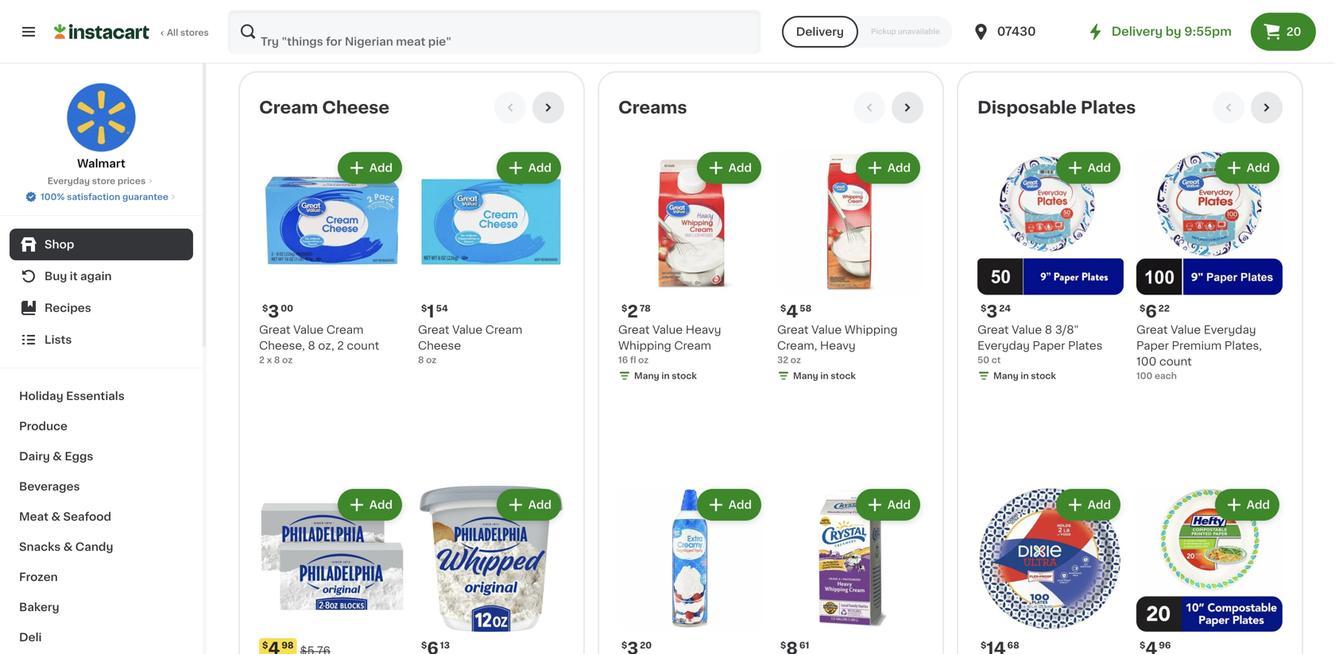 Task type: locate. For each thing, give the bounding box(es) containing it.
great inside great value everyday paper premium plates, 100 count 100 each
[[1137, 324, 1168, 336]]

prices
[[118, 177, 146, 186]]

0 vertical spatial heavy
[[686, 324, 721, 336]]

everyday up plates,
[[1204, 324, 1256, 336]]

$ inside $ 1 54
[[421, 304, 427, 313]]

again
[[80, 271, 112, 282]]

snacks & candy
[[19, 542, 113, 553]]

1 horizontal spatial 3
[[987, 303, 998, 320]]

great down $ 1 54
[[418, 324, 449, 336]]

1 oz from the left
[[282, 356, 293, 365]]

many in stock inside many in stock button
[[275, 0, 338, 9]]

61
[[799, 642, 809, 650]]

eligible
[[465, 7, 507, 18]]

great down 6
[[1137, 324, 1168, 336]]

8
[[1045, 324, 1052, 336], [308, 340, 315, 351], [274, 356, 280, 365], [418, 356, 424, 365]]

great inside great value cream cheese 8 oz
[[418, 324, 449, 336]]

disposable
[[978, 99, 1077, 116]]

add for 96
[[1247, 500, 1270, 511]]

candy
[[75, 542, 113, 553]]

buy it again
[[45, 271, 112, 282]]

meat
[[19, 512, 49, 523]]

oz
[[282, 356, 293, 365], [426, 356, 437, 365], [638, 356, 649, 365], [791, 356, 801, 365]]

8 left oz, in the left of the page
[[308, 340, 315, 351]]

4 great from the left
[[777, 324, 809, 336]]

2 100 from the top
[[1137, 372, 1153, 381]]

cream
[[259, 99, 318, 116], [326, 324, 364, 336], [485, 324, 523, 336], [674, 340, 711, 351]]

1 100 from the top
[[1137, 356, 1157, 367]]

0 horizontal spatial whipping
[[618, 340, 671, 351]]

value inside great value whipping cream, heavy 32 oz
[[812, 324, 842, 336]]

sponsored badge image
[[418, 31, 466, 40]]

delivery
[[1112, 26, 1163, 37], [796, 26, 844, 37]]

count for 3
[[347, 340, 379, 351]]

great for cheese
[[418, 324, 449, 336]]

$ 1 54
[[421, 303, 448, 320]]

4 value from the left
[[812, 324, 842, 336]]

product group
[[418, 0, 564, 44], [259, 149, 405, 367], [418, 149, 564, 367], [618, 149, 765, 386], [777, 149, 924, 386], [978, 149, 1124, 386], [1137, 149, 1283, 382], [259, 486, 405, 655], [418, 486, 564, 655], [618, 486, 765, 655], [777, 486, 924, 655], [978, 486, 1124, 655], [1137, 486, 1283, 655]]

walmart link
[[66, 83, 136, 172]]

1 horizontal spatial delivery
[[1112, 26, 1163, 37]]

shop
[[45, 239, 74, 250]]

3 left 00
[[268, 303, 279, 320]]

everyday up the 100%
[[47, 177, 90, 186]]

great down $ 3 24
[[978, 324, 1009, 336]]

$ inside the $ 3 00
[[262, 304, 268, 313]]

snacks
[[19, 542, 61, 553]]

1 vertical spatial heavy
[[820, 340, 856, 351]]

2 left the x
[[259, 356, 265, 365]]

1 paper from the left
[[1033, 340, 1065, 351]]

3 oz from the left
[[638, 356, 649, 365]]

all stores
[[167, 28, 209, 37]]

0 vertical spatial whipping
[[845, 324, 898, 336]]

Search field
[[229, 11, 760, 52]]

0 horizontal spatial count
[[347, 340, 379, 351]]

stock
[[313, 0, 338, 9], [672, 372, 697, 381], [831, 372, 856, 381], [1031, 372, 1056, 381]]

2 paper from the left
[[1137, 340, 1169, 351]]

& for dairy
[[53, 451, 62, 463]]

cheese
[[322, 99, 390, 116], [418, 340, 461, 351]]

6
[[1146, 303, 1157, 320]]

5 great from the left
[[978, 324, 1009, 336]]

oz down cheese,
[[282, 356, 293, 365]]

2 vertical spatial &
[[63, 542, 73, 553]]

0 vertical spatial 20
[[1287, 26, 1301, 37]]

8 down $ 1 54
[[418, 356, 424, 365]]

2 horizontal spatial 2
[[627, 303, 638, 320]]

2 horizontal spatial everyday
[[1204, 324, 1256, 336]]

disposable plates link
[[978, 98, 1136, 117]]

1 vertical spatial &
[[51, 512, 61, 523]]

add
[[369, 162, 393, 173], [528, 162, 552, 173], [729, 162, 752, 173], [888, 162, 911, 173], [1088, 162, 1111, 173], [1247, 162, 1270, 173], [369, 500, 393, 511], [528, 500, 552, 511], [729, 500, 752, 511], [888, 500, 911, 511], [1088, 500, 1111, 511], [1247, 500, 1270, 511]]

100
[[1137, 356, 1157, 367], [1137, 372, 1153, 381]]

value inside great value heavy whipping cream 16 fl oz
[[653, 324, 683, 336]]

great inside great value 8 3/8" everyday paper plates 50 ct
[[978, 324, 1009, 336]]

1 horizontal spatial 20
[[1287, 26, 1301, 37]]

buy
[[45, 271, 67, 282]]

2
[[627, 303, 638, 320], [337, 340, 344, 351], [259, 356, 265, 365]]

24
[[999, 304, 1011, 313]]

value inside great value cream cheese 8 oz
[[452, 324, 483, 336]]

disposable plates
[[978, 99, 1136, 116]]

0 horizontal spatial heavy
[[686, 324, 721, 336]]

oz inside great value cream cheese, 8 oz, 2 count 2 x 8 oz
[[282, 356, 293, 365]]

2 great from the left
[[418, 324, 449, 336]]

great value cream cheese 8 oz
[[418, 324, 523, 365]]

great down $ 2 78
[[618, 324, 650, 336]]

6 great from the left
[[1137, 324, 1168, 336]]

count up each
[[1160, 356, 1192, 367]]

1 horizontal spatial 2
[[337, 340, 344, 351]]

2 inside product group
[[627, 303, 638, 320]]

count inside great value everyday paper premium plates, 100 count 100 each
[[1160, 356, 1192, 367]]

value inside great value 8 3/8" everyday paper plates 50 ct
[[1012, 324, 1042, 336]]

delivery inside button
[[796, 26, 844, 37]]

5 value from the left
[[1012, 324, 1042, 336]]

1 horizontal spatial heavy
[[820, 340, 856, 351]]

1 horizontal spatial everyday
[[978, 340, 1030, 351]]

& right meat at bottom
[[51, 512, 61, 523]]

8 left 3/8"
[[1045, 324, 1052, 336]]

meat & seafood link
[[10, 502, 193, 532]]

6 value from the left
[[1171, 324, 1201, 336]]

0 horizontal spatial paper
[[1033, 340, 1065, 351]]

3 for 1
[[268, 303, 279, 320]]

2 vertical spatial 2
[[259, 356, 265, 365]]

1 vertical spatial 2
[[337, 340, 344, 351]]

count right oz, in the left of the page
[[347, 340, 379, 351]]

1 vertical spatial 20
[[640, 642, 652, 650]]

great value everyday paper premium plates, 100 count 100 each
[[1137, 324, 1262, 381]]

32
[[777, 356, 789, 365]]

add for 2 x 8 oz
[[369, 162, 393, 173]]

0 vertical spatial 2
[[627, 303, 638, 320]]

stock for 4
[[831, 372, 856, 381]]

each
[[1155, 372, 1177, 381]]

1 great from the left
[[259, 324, 291, 336]]

3 for 6
[[987, 303, 998, 320]]

value
[[293, 324, 324, 336], [452, 324, 483, 336], [653, 324, 683, 336], [812, 324, 842, 336], [1012, 324, 1042, 336], [1171, 324, 1201, 336]]

delivery for delivery
[[796, 26, 844, 37]]

None search field
[[227, 10, 761, 54]]

great inside great value whipping cream, heavy 32 oz
[[777, 324, 809, 336]]

heavy
[[686, 324, 721, 336], [820, 340, 856, 351]]

value inside great value cream cheese, 8 oz, 2 count 2 x 8 oz
[[293, 324, 324, 336]]

great value cream cheese, 8 oz, 2 count 2 x 8 oz
[[259, 324, 379, 365]]

paper up each
[[1137, 340, 1169, 351]]

whipping
[[845, 324, 898, 336], [618, 340, 671, 351]]

whipping inside great value whipping cream, heavy 32 oz
[[845, 324, 898, 336]]

1 vertical spatial whipping
[[618, 340, 671, 351]]

1 horizontal spatial count
[[1160, 356, 1192, 367]]

2 right oz, in the left of the page
[[337, 340, 344, 351]]

$ inside $ 6 22
[[1140, 304, 1146, 313]]

great inside great value heavy whipping cream 16 fl oz
[[618, 324, 650, 336]]

2 oz from the left
[[426, 356, 437, 365]]

1 vertical spatial cheese
[[418, 340, 461, 351]]

0 vertical spatial count
[[347, 340, 379, 351]]

1 vertical spatial count
[[1160, 356, 1192, 367]]

many inside button
[[275, 0, 300, 9]]

paper down 3/8"
[[1033, 340, 1065, 351]]

100% satisfaction guarantee
[[41, 193, 168, 201]]

8 inside great value 8 3/8" everyday paper plates 50 ct
[[1045, 324, 1052, 336]]

1 3 from the left
[[268, 303, 279, 320]]

20
[[1287, 26, 1301, 37], [640, 642, 652, 650]]

22
[[1159, 304, 1170, 313]]

100% satisfaction guarantee button
[[25, 188, 178, 203]]

3 left the 24
[[987, 303, 998, 320]]

3 great from the left
[[618, 324, 650, 336]]

2 vertical spatial everyday
[[978, 340, 1030, 351]]

$
[[262, 304, 268, 313], [421, 304, 427, 313], [622, 304, 627, 313], [780, 304, 786, 313], [981, 304, 987, 313], [1140, 304, 1146, 313], [262, 642, 268, 650], [421, 642, 427, 650], [622, 642, 627, 650], [780, 642, 786, 650], [981, 642, 987, 650], [1140, 642, 1146, 650]]

value for whipping
[[653, 324, 683, 336]]

& left eggs
[[53, 451, 62, 463]]

1 horizontal spatial cheese
[[418, 340, 461, 351]]

1 vertical spatial everyday
[[1204, 324, 1256, 336]]

heavy inside great value whipping cream, heavy 32 oz
[[820, 340, 856, 351]]

cream inside great value heavy whipping cream 16 fl oz
[[674, 340, 711, 351]]

in
[[302, 0, 310, 9], [662, 372, 670, 381], [820, 372, 829, 381], [1021, 372, 1029, 381]]

many in stock button
[[259, 0, 405, 14]]

produce
[[19, 421, 68, 432]]

seafood
[[63, 512, 111, 523]]

oz right 32
[[791, 356, 801, 365]]

many in stock
[[275, 0, 338, 9], [634, 372, 697, 381], [793, 372, 856, 381], [993, 372, 1056, 381]]

1 horizontal spatial paper
[[1137, 340, 1169, 351]]

2 3 from the left
[[987, 303, 998, 320]]

0 vertical spatial everyday
[[47, 177, 90, 186]]

1 horizontal spatial whipping
[[845, 324, 898, 336]]

product group containing see eligible items
[[418, 0, 564, 44]]

many in stock for 3
[[993, 372, 1056, 381]]

100 left each
[[1137, 372, 1153, 381]]

100 up each
[[1137, 356, 1157, 367]]

value inside great value everyday paper premium plates, 100 count 100 each
[[1171, 324, 1201, 336]]

0 horizontal spatial delivery
[[796, 26, 844, 37]]

58
[[800, 304, 812, 313]]

0 vertical spatial cheese
[[322, 99, 390, 116]]

1 vertical spatial 100
[[1137, 372, 1153, 381]]

add button for 61
[[857, 491, 919, 520]]

0 horizontal spatial 3
[[268, 303, 279, 320]]

3
[[268, 303, 279, 320], [987, 303, 998, 320]]

2 value from the left
[[452, 324, 483, 336]]

bakery
[[19, 602, 59, 614]]

16
[[618, 356, 628, 365]]

3 value from the left
[[653, 324, 683, 336]]

great up cream,
[[777, 324, 809, 336]]

add button for 16 fl oz
[[698, 154, 760, 182]]

add button for 68
[[1058, 491, 1119, 520]]

delivery button
[[782, 16, 858, 48]]

many for 3
[[993, 372, 1019, 381]]

1 vertical spatial plates
[[1068, 340, 1103, 351]]

great inside great value cream cheese, 8 oz, 2 count 2 x 8 oz
[[259, 324, 291, 336]]

walmart logo image
[[66, 83, 136, 153]]

oz right fl
[[638, 356, 649, 365]]

everyday up ct
[[978, 340, 1030, 351]]

1 value from the left
[[293, 324, 324, 336]]

0 vertical spatial &
[[53, 451, 62, 463]]

&
[[53, 451, 62, 463], [51, 512, 61, 523], [63, 542, 73, 553]]

add for 20
[[729, 500, 752, 511]]

0 vertical spatial 100
[[1137, 356, 1157, 367]]

& left candy
[[63, 542, 73, 553]]

$ 4 58
[[780, 303, 812, 320]]

everyday inside great value 8 3/8" everyday paper plates 50 ct
[[978, 340, 1030, 351]]

add button for 100 each
[[1217, 154, 1278, 182]]

oz down '1'
[[426, 356, 437, 365]]

cream cheese
[[259, 99, 390, 116]]

4 oz from the left
[[791, 356, 801, 365]]

everyday inside great value everyday paper premium plates, 100 count 100 each
[[1204, 324, 1256, 336]]

recipes link
[[10, 292, 193, 324]]

great up cheese,
[[259, 324, 291, 336]]

oz,
[[318, 340, 334, 351]]

count inside great value cream cheese, 8 oz, 2 count 2 x 8 oz
[[347, 340, 379, 351]]

2 left 78
[[627, 303, 638, 320]]

$ inside $ 2 78
[[622, 304, 627, 313]]

add for 50 ct
[[1088, 162, 1111, 173]]

plates
[[1081, 99, 1136, 116], [1068, 340, 1103, 351]]



Task type: vqa. For each thing, say whether or not it's contained in the screenshot.
the left Fresh
no



Task type: describe. For each thing, give the bounding box(es) containing it.
fl
[[630, 356, 636, 365]]

$ 6 22
[[1140, 303, 1170, 320]]

$ 3 24
[[981, 303, 1011, 320]]

beverages link
[[10, 472, 193, 502]]

great for cheese,
[[259, 324, 291, 336]]

instacart logo image
[[54, 22, 149, 41]]

add button for 2 x 8 oz
[[339, 154, 401, 182]]

it
[[70, 271, 78, 282]]

many for 4
[[793, 372, 818, 381]]

see eligible items
[[441, 7, 542, 18]]

07430
[[997, 26, 1036, 37]]

great value heavy whipping cream 16 fl oz
[[618, 324, 721, 365]]

product group containing 1
[[418, 149, 564, 367]]

0 horizontal spatial cheese
[[322, 99, 390, 116]]

add button for 96
[[1217, 491, 1278, 520]]

service type group
[[782, 16, 953, 48]]

plates,
[[1225, 340, 1262, 351]]

0 horizontal spatial 2
[[259, 356, 265, 365]]

dairy & eggs link
[[10, 442, 193, 472]]

add for 68
[[1088, 500, 1111, 511]]

oz inside great value heavy whipping cream 16 fl oz
[[638, 356, 649, 365]]

cream inside great value cream cheese 8 oz
[[485, 324, 523, 336]]

whipping inside great value heavy whipping cream 16 fl oz
[[618, 340, 671, 351]]

00
[[281, 304, 293, 313]]

recipes
[[45, 303, 91, 314]]

great for 3/8"
[[978, 324, 1009, 336]]

& for snacks
[[63, 542, 73, 553]]

paper inside great value everyday paper premium plates, 100 count 100 each
[[1137, 340, 1169, 351]]

guarantee
[[122, 193, 168, 201]]

heavy inside great value heavy whipping cream 16 fl oz
[[686, 324, 721, 336]]

buy it again link
[[10, 261, 193, 292]]

in for 4
[[820, 372, 829, 381]]

98
[[282, 642, 294, 650]]

all stores link
[[54, 10, 210, 54]]

dairy & eggs
[[19, 451, 93, 463]]

product group containing 2
[[618, 149, 765, 386]]

add for 61
[[888, 500, 911, 511]]

add for 32 oz
[[888, 162, 911, 173]]

deli
[[19, 633, 42, 644]]

product group containing 4
[[777, 149, 924, 386]]

0 horizontal spatial everyday
[[47, 177, 90, 186]]

cheese inside great value cream cheese 8 oz
[[418, 340, 461, 351]]

great for paper
[[1137, 324, 1168, 336]]

add for 100 each
[[1247, 162, 1270, 173]]

shop link
[[10, 229, 193, 261]]

add for 16 fl oz
[[729, 162, 752, 173]]

see eligible items button
[[418, 0, 564, 26]]

produce link
[[10, 412, 193, 442]]

many in stock for 4
[[793, 372, 856, 381]]

creams
[[618, 99, 687, 116]]

premium
[[1172, 340, 1222, 351]]

in inside button
[[302, 0, 310, 9]]

holiday essentials
[[19, 391, 125, 402]]

cream,
[[777, 340, 817, 351]]

essentials
[[66, 391, 125, 402]]

cheese,
[[259, 340, 305, 351]]

creams link
[[618, 98, 687, 117]]

frozen link
[[10, 563, 193, 593]]

20 inside button
[[1287, 26, 1301, 37]]

value for cheese,
[[293, 324, 324, 336]]

cream inside great value cream cheese, 8 oz, 2 count 2 x 8 oz
[[326, 324, 364, 336]]

many for 2
[[634, 372, 659, 381]]

store
[[92, 177, 115, 186]]

dairy
[[19, 451, 50, 463]]

all
[[167, 28, 178, 37]]

1
[[427, 303, 434, 320]]

96
[[1159, 642, 1171, 650]]

bakery link
[[10, 593, 193, 623]]

3/8"
[[1055, 324, 1079, 336]]

add for 13
[[528, 500, 552, 511]]

$ inside $ 3 24
[[981, 304, 987, 313]]

great value whipping cream, heavy 32 oz
[[777, 324, 898, 365]]

0 vertical spatial plates
[[1081, 99, 1136, 116]]

by
[[1166, 26, 1182, 37]]

54
[[436, 304, 448, 313]]

cream cheese link
[[259, 98, 390, 117]]

0 horizontal spatial 20
[[640, 642, 652, 650]]

satisfaction
[[67, 193, 120, 201]]

value for 3/8"
[[1012, 324, 1042, 336]]

eggs
[[65, 451, 93, 463]]

$4.98 original price: $5.76 element
[[259, 639, 405, 655]]

add button for 13
[[498, 491, 560, 520]]

in for 3
[[1021, 372, 1029, 381]]

78
[[640, 304, 651, 313]]

in for 2
[[662, 372, 670, 381]]

value for paper
[[1171, 324, 1201, 336]]

& for meat
[[51, 512, 61, 523]]

everyday store prices link
[[47, 175, 155, 188]]

oz inside great value cream cheese 8 oz
[[426, 356, 437, 365]]

deli link
[[10, 623, 193, 653]]

add for 8 oz
[[528, 162, 552, 173]]

stores
[[180, 28, 209, 37]]

8 right the x
[[274, 356, 280, 365]]

walmart
[[77, 158, 125, 169]]

delivery by 9:55pm link
[[1086, 22, 1232, 41]]

13
[[440, 642, 450, 650]]

see
[[441, 7, 462, 18]]

delivery for delivery by 9:55pm
[[1112, 26, 1163, 37]]

holiday essentials link
[[10, 381, 193, 412]]

product group containing 6
[[1137, 149, 1283, 382]]

$ 2 78
[[622, 303, 651, 320]]

great for whipping
[[618, 324, 650, 336]]

$ inside $ 4 58
[[780, 304, 786, 313]]

count for 6
[[1160, 356, 1192, 367]]

add button for 50 ct
[[1058, 154, 1119, 182]]

items
[[510, 7, 542, 18]]

meat & seafood
[[19, 512, 111, 523]]

add button for 8 oz
[[498, 154, 560, 182]]

4
[[786, 303, 798, 320]]

stock for 2
[[672, 372, 697, 381]]

snacks & candy link
[[10, 532, 193, 563]]

great for cream,
[[777, 324, 809, 336]]

$ 3 00
[[262, 303, 293, 320]]

add button for 32 oz
[[857, 154, 919, 182]]

lists
[[45, 335, 72, 346]]

many in stock for 2
[[634, 372, 697, 381]]

20 button
[[1251, 13, 1316, 51]]

value for cream,
[[812, 324, 842, 336]]

add button for 20
[[698, 491, 760, 520]]

delivery by 9:55pm
[[1112, 26, 1232, 37]]

holiday
[[19, 391, 63, 402]]

07430 button
[[972, 10, 1067, 54]]

cream inside cream cheese link
[[259, 99, 318, 116]]

everyday store prices
[[47, 177, 146, 186]]

100%
[[41, 193, 65, 201]]

lists link
[[10, 324, 193, 356]]

50
[[978, 356, 990, 365]]

ct
[[992, 356, 1001, 365]]

oz inside great value whipping cream, heavy 32 oz
[[791, 356, 801, 365]]

stock for 3
[[1031, 372, 1056, 381]]

9:55pm
[[1184, 26, 1232, 37]]

8 inside great value cream cheese 8 oz
[[418, 356, 424, 365]]

value for cheese
[[452, 324, 483, 336]]

plates inside great value 8 3/8" everyday paper plates 50 ct
[[1068, 340, 1103, 351]]

stock inside button
[[313, 0, 338, 9]]

paper inside great value 8 3/8" everyday paper plates 50 ct
[[1033, 340, 1065, 351]]

x
[[267, 356, 272, 365]]



